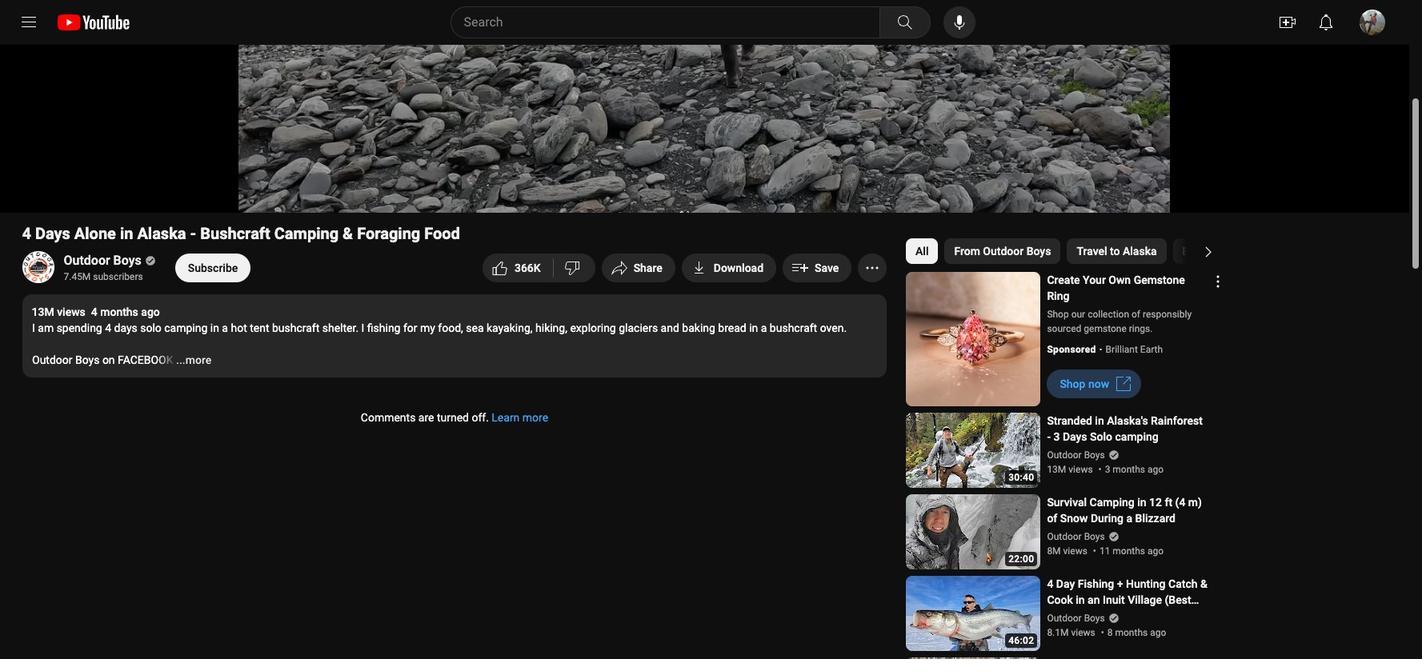 Task type: locate. For each thing, give the bounding box(es) containing it.
ago for 11 months ago
[[1148, 546, 1164, 557]]

13m views up am
[[32, 306, 85, 318]]

0 vertical spatial alaska
[[137, 224, 186, 243]]

ago for 4 months ago
[[141, 306, 160, 318]]

exploring
[[570, 322, 616, 334]]

4 day fishing + hunting catch & cook in an inuit village (best ice fishing in the world)
[[1047, 578, 1207, 623]]

1 horizontal spatial i
[[361, 322, 364, 334]]

months for 3
[[1113, 464, 1145, 475]]

a left hot
[[222, 322, 228, 334]]

1 vertical spatial -
[[1047, 431, 1051, 443]]

1 horizontal spatial -
[[1047, 431, 1051, 443]]

boys
[[1027, 245, 1051, 258], [113, 253, 141, 268], [75, 354, 99, 367], [1084, 450, 1105, 461], [1084, 531, 1105, 543], [1084, 613, 1105, 624]]

fishing
[[367, 322, 400, 334]]

- down the stranded
[[1047, 431, 1051, 443]]

1 i from the left
[[32, 322, 35, 334]]

months up the survival camping in 12 ft (4 m) of snow during a blizzard by outdoor boys 8,065,028 views 11 months ago 22 minutes element
[[1113, 464, 1145, 475]]

8 months ago
[[1107, 627, 1166, 639]]

boys left on
[[75, 354, 99, 367]]

0 horizontal spatial &
[[343, 224, 353, 243]]

facebook
[[117, 354, 173, 367]]

gemstone
[[1084, 323, 1127, 334]]

days down the stranded
[[1063, 431, 1087, 443]]

comments
[[361, 411, 416, 424]]

days
[[35, 224, 70, 243], [1063, 431, 1087, 443]]

in up solo
[[1095, 415, 1104, 427]]

boys inside outdoor boys 'link'
[[113, 253, 141, 268]]

1 horizontal spatial alaska
[[1123, 245, 1157, 258]]

shop now button
[[1047, 370, 1141, 399]]

1 vertical spatial &
[[1200, 578, 1207, 591]]

7.45 million subscribers element
[[64, 270, 153, 284]]

1 bushcraft from the left
[[272, 322, 319, 334]]

Download text field
[[714, 262, 763, 274]]

1 vertical spatial shop
[[1060, 378, 1085, 391]]

1 horizontal spatial &
[[1200, 578, 1207, 591]]

hiking,
[[535, 322, 567, 334]]

0 vertical spatial camping
[[274, 224, 339, 243]]

4 months ago
[[91, 306, 160, 318]]

share
[[633, 262, 662, 274]]

spending
[[56, 322, 102, 334]]

camping inside i am spending 4 days solo camping in a hot tent bushcraft shelter. i fishing for my food, sea kayaking, hiking, exploring glaciers and baking bread in a bushcraft oven. outdoor boys on facebook
[[164, 322, 207, 334]]

outdoor boys down solo
[[1047, 450, 1105, 461]]

stranded in alaska's rainforest - 3 days solo camping by outdoor boys 13,511,213 views 3 months ago 30 minutes element
[[1047, 413, 1209, 445]]

inuit
[[1103, 594, 1125, 607]]

7.45m
[[64, 271, 91, 282]]

4 left day at the right bottom of the page
[[1047, 578, 1053, 591]]

your
[[1083, 274, 1106, 286]]

22 minutes element
[[1008, 554, 1034, 565]]

7.45m subscribers
[[64, 271, 143, 282]]

months down the the
[[1115, 627, 1148, 639]]

autoplay is on image
[[1171, 188, 1200, 199]]

22:00
[[1008, 554, 1034, 565]]

create
[[1047, 274, 1080, 286]]

outdoor inside outdoor boys 'link'
[[64, 253, 110, 268]]

fishing up an
[[1078, 578, 1114, 591]]

camping up ...more 'button' at left bottom
[[164, 322, 207, 334]]

day
[[1056, 578, 1075, 591]]

in left hot
[[210, 322, 219, 334]]

months for 8
[[1115, 627, 1148, 639]]

own
[[1109, 274, 1131, 286]]

13m up survival
[[1047, 464, 1066, 475]]

&
[[343, 224, 353, 243], [1200, 578, 1207, 591]]

food,
[[438, 322, 463, 334]]

outdoor right from
[[983, 245, 1024, 258]]

4 left "days"
[[105, 322, 111, 334]]

survival
[[1047, 496, 1087, 509]]

outdoor boys
[[64, 253, 141, 268], [1047, 450, 1105, 461], [1047, 531, 1105, 543], [1047, 613, 1105, 624]]

bushcraft right tent
[[272, 322, 319, 334]]

a right during
[[1126, 512, 1132, 525]]

2 i from the left
[[361, 322, 364, 334]]

bushcraft up gemstone
[[1183, 245, 1231, 258]]

0 horizontal spatial 3
[[1053, 431, 1060, 443]]

outdoor boys up 8m views
[[1047, 531, 1105, 543]]

13m up am
[[32, 306, 54, 318]]

4 left alone
[[22, 224, 31, 243]]

4 inside i am spending 4 days solo camping in a hot tent bushcraft shelter. i fishing for my food, sea kayaking, hiking, exploring glaciers and baking bread in a bushcraft oven. outdoor boys on facebook
[[105, 322, 111, 334]]

0 horizontal spatial i
[[32, 322, 35, 334]]

boys down an
[[1084, 613, 1105, 624]]

save
[[815, 262, 839, 274]]

now
[[1088, 378, 1109, 391]]

alaska right "to"
[[1123, 245, 1157, 258]]

0 vertical spatial &
[[343, 224, 353, 243]]

ago for 8 months ago
[[1150, 627, 1166, 639]]

a right bread
[[760, 322, 767, 334]]

13m views up survival
[[1047, 464, 1093, 475]]

views up survival
[[1069, 464, 1093, 475]]

bushcraft left oven.
[[769, 322, 817, 334]]

outdoor up 7.45m
[[64, 253, 110, 268]]

outdoor boys for stranded
[[1047, 450, 1105, 461]]

4 day fishing + hunting catch & cook in an inuit village (best ice fishing in the world) by outdoor boys 8,160,291 views 8 months ago 46 minutes element
[[1047, 576, 1209, 623]]

1 horizontal spatial bushcraft
[[769, 322, 817, 334]]

a inside survival camping in 12 ft (4 m) of snow during a blizzard
[[1126, 512, 1132, 525]]

0 vertical spatial of
[[1132, 309, 1140, 320]]

0 vertical spatial days
[[35, 224, 70, 243]]

-
[[190, 224, 196, 243], [1047, 431, 1051, 443]]

of up rings. at the right of the page
[[1132, 309, 1140, 320]]

shop left now
[[1060, 378, 1085, 391]]

1 horizontal spatial camping
[[1115, 431, 1159, 443]]

8m
[[1047, 546, 1061, 557]]

catch
[[1168, 578, 1198, 591]]

outdoor boys inside 'link'
[[64, 253, 141, 268]]

in left the the
[[1104, 610, 1113, 623]]

outdoor boys up 7.45m subscribers
[[64, 253, 141, 268]]

in inside survival camping in 12 ft (4 m) of snow during a blizzard
[[1137, 496, 1146, 509]]

1 horizontal spatial 13m views
[[1047, 464, 1093, 475]]

tab list containing all
[[906, 232, 1422, 270]]

camping inside stranded in alaska's rainforest - 3 days solo camping
[[1115, 431, 1159, 443]]

1 vertical spatial camping
[[1115, 431, 1159, 443]]

1 horizontal spatial of
[[1132, 309, 1140, 320]]

oven.
[[820, 322, 846, 334]]

of down survival
[[1047, 512, 1057, 525]]

0 horizontal spatial 13m
[[32, 306, 54, 318]]

responsibly
[[1143, 309, 1192, 320]]

bushcraft inside tab list
[[1183, 245, 1231, 258]]

None search field
[[421, 6, 933, 38]]

- up subscribe button
[[190, 224, 196, 243]]

ago up solo
[[141, 306, 160, 318]]

1 horizontal spatial a
[[760, 322, 767, 334]]

0 horizontal spatial bushcraft
[[200, 224, 270, 243]]

baking
[[682, 322, 715, 334]]

2 bushcraft from the left
[[769, 322, 817, 334]]

11 months ago
[[1099, 546, 1164, 557]]

outdoor
[[983, 245, 1024, 258], [64, 253, 110, 268], [32, 354, 72, 367], [1047, 450, 1082, 461], [1047, 531, 1082, 543], [1047, 613, 1082, 624]]

months
[[100, 306, 138, 318], [1113, 464, 1145, 475], [1113, 546, 1145, 557], [1115, 627, 1148, 639]]

0 vertical spatial camping
[[164, 322, 207, 334]]

subscribers
[[93, 271, 143, 282]]

1 vertical spatial fishing
[[1065, 610, 1101, 623]]

views right 8m
[[1063, 546, 1087, 557]]

366k button
[[475, 244, 553, 294]]

3 down the stranded
[[1053, 431, 1060, 443]]

bushcraft
[[200, 224, 270, 243], [1183, 245, 1231, 258]]

days left alone
[[35, 224, 70, 243]]

on
[[102, 354, 115, 367]]

outdoor down am
[[32, 354, 72, 367]]

& right catch
[[1200, 578, 1207, 591]]

0 horizontal spatial camping
[[274, 224, 339, 243]]

0 horizontal spatial 13m views
[[32, 306, 85, 318]]

3 down solo
[[1105, 464, 1110, 475]]

2 horizontal spatial a
[[1126, 512, 1132, 525]]

0 vertical spatial 13m views
[[32, 306, 85, 318]]

1 horizontal spatial bushcraft
[[1183, 245, 1231, 258]]

tab list
[[906, 232, 1422, 270]]

4
[[22, 224, 31, 243], [91, 306, 97, 318], [105, 322, 111, 334], [1047, 578, 1053, 591]]

an
[[1088, 594, 1100, 607]]

1 horizontal spatial 13m
[[1047, 464, 1066, 475]]

a
[[222, 322, 228, 334], [760, 322, 767, 334], [1126, 512, 1132, 525]]

ago
[[141, 306, 160, 318], [1148, 464, 1164, 475], [1148, 546, 1164, 557], [1150, 627, 1166, 639]]

1 vertical spatial bushcraft
[[1183, 245, 1231, 258]]

outdoor inside i am spending 4 days solo camping in a hot tent bushcraft shelter. i fishing for my food, sea kayaking, hiking, exploring glaciers and baking bread in a bushcraft oven. outdoor boys on facebook
[[32, 354, 72, 367]]

0 horizontal spatial camping
[[164, 322, 207, 334]]

ago up the 12
[[1148, 464, 1164, 475]]

bushcraft
[[272, 322, 319, 334], [769, 322, 817, 334]]

views
[[57, 306, 85, 318], [1069, 464, 1093, 475], [1063, 546, 1087, 557], [1071, 627, 1095, 639]]

1 horizontal spatial 3
[[1105, 464, 1110, 475]]

4 up spending
[[91, 306, 97, 318]]

sponsored
[[1047, 344, 1096, 355]]

ice
[[1047, 610, 1062, 623]]

fishing down an
[[1065, 610, 1101, 623]]

0 vertical spatial shop
[[1047, 309, 1069, 320]]

3 months ago
[[1105, 464, 1164, 475]]

fishing
[[1078, 578, 1114, 591], [1065, 610, 1101, 623]]

1 vertical spatial 13m
[[1047, 464, 1066, 475]]

shop inside shop now button
[[1060, 378, 1085, 391]]

1 vertical spatial of
[[1047, 512, 1057, 525]]

1 horizontal spatial days
[[1063, 431, 1087, 443]]

1 vertical spatial camping
[[1090, 496, 1134, 509]]

i
[[32, 322, 35, 334], [361, 322, 364, 334]]

seek slider slider
[[10, 162, 1400, 175]]

off.
[[472, 411, 489, 424]]

download
[[714, 262, 763, 274]]

ago down the blizzard
[[1148, 546, 1164, 557]]

i left am
[[32, 322, 35, 334]]

views for 4
[[1071, 627, 1095, 639]]

cook
[[1047, 594, 1073, 607]]

months right 11
[[1113, 546, 1145, 557]]

30:40 link
[[906, 413, 1041, 490]]

0 horizontal spatial of
[[1047, 512, 1057, 525]]

months up "days"
[[100, 306, 138, 318]]

i left fishing
[[361, 322, 364, 334]]

0 horizontal spatial bushcraft
[[272, 322, 319, 334]]

I am spending 4 days solo camping in a hot tent bushcraft shelter. I fishing for my food, sea kayaking, hiking, exploring glaciers and baking bread in a bushcraft oven. Outdoor Boys on FACEBOOK text field
[[32, 322, 849, 367]]

0 vertical spatial bushcraft
[[200, 224, 270, 243]]

shop up sourced
[[1047, 309, 1069, 320]]

glaciers
[[618, 322, 658, 334]]

0 horizontal spatial days
[[35, 224, 70, 243]]

0 vertical spatial 3
[[1053, 431, 1060, 443]]

1 horizontal spatial camping
[[1090, 496, 1134, 509]]

bushcraft up subscribe button
[[200, 224, 270, 243]]

ago down world)
[[1150, 627, 1166, 639]]

0 vertical spatial 13m
[[32, 306, 54, 318]]

366k
[[514, 262, 541, 274]]

alaska
[[137, 224, 186, 243], [1123, 245, 1157, 258]]

outdoor boys up 8.1m views at the right of the page
[[1047, 613, 1105, 624]]

alaska up subscribers
[[137, 224, 186, 243]]

in left the 12
[[1137, 496, 1146, 509]]

4 inside 4 day fishing + hunting catch & cook in an inuit village (best ice fishing in the world)
[[1047, 578, 1053, 591]]

camping
[[274, 224, 339, 243], [1090, 496, 1134, 509]]

boys up subscribers
[[113, 253, 141, 268]]

collection
[[1088, 309, 1129, 320]]

months for 11
[[1113, 546, 1145, 557]]

rainforest
[[1151, 415, 1203, 427]]

0 horizontal spatial -
[[190, 224, 196, 243]]

of
[[1132, 309, 1140, 320], [1047, 512, 1057, 525]]

& left foraging
[[343, 224, 353, 243]]

in inside stranded in alaska's rainforest - 3 days solo camping
[[1095, 415, 1104, 427]]

camping down alaska's
[[1115, 431, 1159, 443]]

days inside stranded in alaska's rainforest - 3 days solo camping
[[1063, 431, 1087, 443]]

1 vertical spatial days
[[1063, 431, 1087, 443]]

survival camping in 12 ft (4 m) of snow during a blizzard by outdoor boys 8,065,028 views 11 months ago 22 minutes element
[[1047, 495, 1209, 527]]

views right the 8.1m
[[1071, 627, 1095, 639]]

shop
[[1047, 309, 1069, 320], [1060, 378, 1085, 391]]

alone
[[74, 224, 116, 243]]

save button
[[783, 254, 852, 282]]



Task type: vqa. For each thing, say whether or not it's contained in the screenshot.


Task type: describe. For each thing, give the bounding box(es) containing it.
and
[[660, 322, 679, 334]]

village
[[1128, 594, 1162, 607]]

am
[[37, 322, 53, 334]]

solo
[[140, 322, 161, 334]]

boys down solo
[[1084, 450, 1105, 461]]

46:02 link
[[906, 576, 1041, 653]]

m)
[[1188, 496, 1202, 509]]

days
[[114, 322, 137, 334]]

22:00 link
[[906, 495, 1041, 571]]

more
[[522, 411, 548, 424]]

1 vertical spatial alaska
[[1123, 245, 1157, 258]]

0 horizontal spatial alaska
[[137, 224, 186, 243]]

12
[[1149, 496, 1162, 509]]

i am spending 4 days solo camping in a hot tent bushcraft shelter. i fishing for my food, sea kayaking, hiking, exploring glaciers and baking bread in a bushcraft oven. outdoor boys on facebook
[[32, 322, 849, 367]]

(best
[[1165, 594, 1191, 607]]

stranded
[[1047, 415, 1092, 427]]

blizzard
[[1135, 512, 1175, 525]]

youtube video player element
[[0, 0, 1409, 213]]

during
[[1091, 512, 1124, 525]]

brilliant
[[1106, 344, 1138, 355]]

- inside stranded in alaska's rainforest - 3 days solo camping
[[1047, 431, 1051, 443]]

in right alone
[[120, 224, 133, 243]]

from outdoor boys
[[955, 245, 1051, 258]]

0 vertical spatial fishing
[[1078, 578, 1114, 591]]

for
[[403, 322, 417, 334]]

bread
[[718, 322, 746, 334]]

11
[[1099, 546, 1110, 557]]

shop now
[[1060, 378, 1109, 391]]

ft
[[1165, 496, 1172, 509]]

from
[[955, 245, 980, 258]]

share button
[[601, 254, 675, 282]]

food
[[424, 224, 460, 243]]

4 for 4 day fishing + hunting catch & cook in an inuit village (best ice fishing in the world)
[[1047, 578, 1053, 591]]

views up spending
[[57, 306, 85, 318]]

earth
[[1140, 344, 1163, 355]]

subscribe
[[188, 262, 238, 274]]

boys inside i am spending 4 days solo camping in a hot tent bushcraft shelter. i fishing for my food, sea kayaking, hiking, exploring glaciers and baking bread in a bushcraft oven. outdoor boys on facebook
[[75, 354, 99, 367]]

brilliant earth
[[1106, 344, 1163, 355]]

alaska's
[[1107, 415, 1148, 427]]

of inside survival camping in 12 ft (4 m) of snow during a blizzard
[[1047, 512, 1057, 525]]

stranded in alaska's rainforest - 3 days solo camping
[[1047, 415, 1203, 443]]

46 minutes, 2 seconds element
[[1008, 635, 1034, 647]]

learn more link
[[492, 410, 548, 426]]

+
[[1117, 578, 1123, 591]]

hot
[[230, 322, 247, 334]]

ring
[[1047, 290, 1069, 302]]

learn
[[492, 411, 520, 424]]

Subscribe text field
[[188, 262, 238, 274]]

survival camping in 12 ft (4 m) of snow during a blizzard
[[1047, 496, 1202, 525]]

outdoor up 8m views
[[1047, 531, 1082, 543]]

3 inside stranded in alaska's rainforest - 3 days solo camping
[[1053, 431, 1060, 443]]

outdoor boys for 4
[[1047, 613, 1105, 624]]

camping inside survival camping in 12 ft (4 m) of snow during a blizzard
[[1090, 496, 1134, 509]]

4 days alone in alaska - bushcraft camping & foraging food
[[22, 224, 460, 243]]

tent
[[249, 322, 269, 334]]

avatar image image
[[1360, 10, 1385, 35]]

1 vertical spatial 3
[[1105, 464, 1110, 475]]

shelter.
[[322, 322, 358, 334]]

outdoor inside tab list
[[983, 245, 1024, 258]]

comments are turned off. learn more
[[361, 411, 548, 424]]

4 for 4 days alone in alaska - bushcraft camping & foraging food
[[22, 224, 31, 243]]

subscribe button
[[175, 254, 251, 282]]

gemstone
[[1134, 274, 1185, 286]]

outdoor down the stranded
[[1047, 450, 1082, 461]]

create your own gemstone ring shop our collection of responsibly sourced gemstone rings.
[[1047, 274, 1192, 334]]

world)
[[1135, 610, 1168, 623]]

snow
[[1060, 512, 1088, 525]]

ago for 3 months ago
[[1148, 464, 1164, 475]]

our
[[1071, 309, 1085, 320]]

0 horizontal spatial a
[[222, 322, 228, 334]]

Search text field
[[464, 12, 876, 33]]

& inside 4 day fishing + hunting catch & cook in an inuit village (best ice fishing in the world)
[[1200, 578, 1207, 591]]

my
[[420, 322, 435, 334]]

the
[[1116, 610, 1132, 623]]

boys up 11
[[1084, 531, 1105, 543]]

in left an
[[1076, 594, 1085, 607]]

of inside create your own gemstone ring shop our collection of responsibly sourced gemstone rings.
[[1132, 309, 1140, 320]]

30 minutes, 40 seconds element
[[1008, 472, 1034, 483]]

4 for 4 months ago
[[91, 306, 97, 318]]

...more
[[176, 354, 211, 367]]

to
[[1110, 245, 1120, 258]]

outdoor boys link
[[64, 252, 143, 270]]

outdoor up the 8.1m
[[1047, 613, 1082, 624]]

download button
[[682, 254, 776, 282]]

turned
[[437, 411, 469, 424]]

sea
[[466, 322, 483, 334]]

views for survival
[[1063, 546, 1087, 557]]

1 vertical spatial 13m views
[[1047, 464, 1093, 475]]

solo
[[1090, 431, 1112, 443]]

Shop now text field
[[1060, 378, 1109, 391]]

in right bread
[[749, 322, 758, 334]]

(4
[[1175, 496, 1185, 509]]

8.1m views
[[1047, 627, 1095, 639]]

hunting
[[1126, 578, 1166, 591]]

all
[[916, 245, 929, 258]]

0 vertical spatial -
[[190, 224, 196, 243]]

8m views
[[1047, 546, 1087, 557]]

shop inside create your own gemstone ring shop our collection of responsibly sourced gemstone rings.
[[1047, 309, 1069, 320]]

travel
[[1077, 245, 1107, 258]]

8.1m
[[1047, 627, 1069, 639]]

views for stranded
[[1069, 464, 1093, 475]]

months for 4
[[100, 306, 138, 318]]

outdoor boys for survival
[[1047, 531, 1105, 543]]

travel to alaska
[[1077, 245, 1157, 258]]

boys up create
[[1027, 245, 1051, 258]]

foraging
[[357, 224, 420, 243]]

8
[[1107, 627, 1113, 639]]



